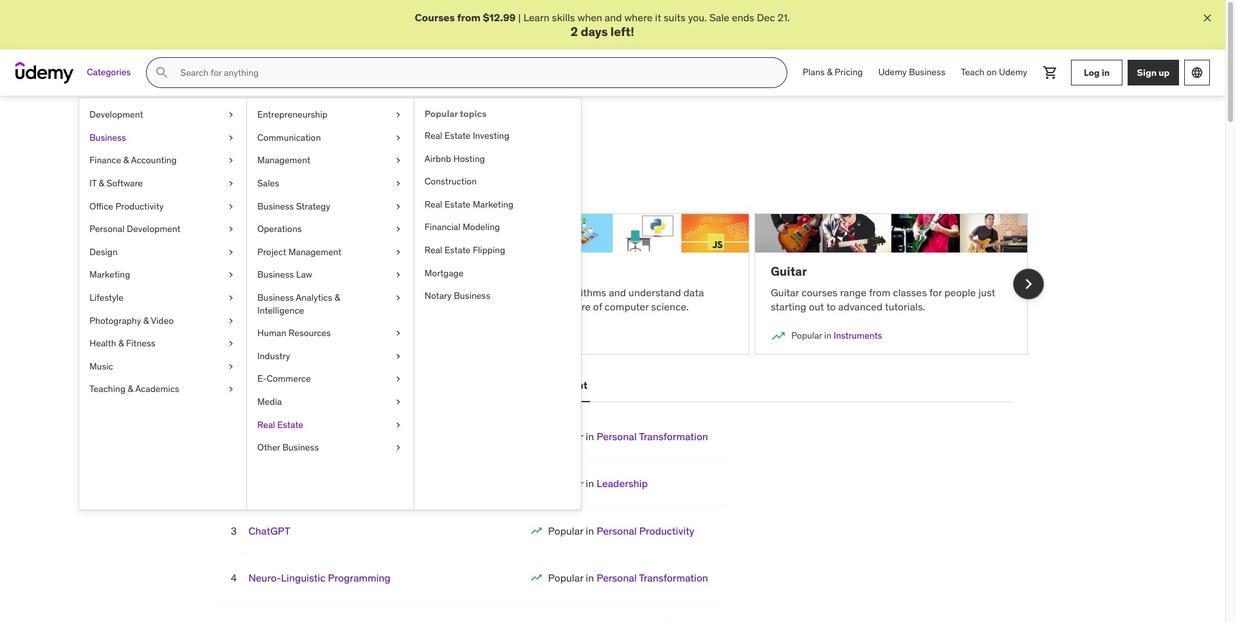 Task type: describe. For each thing, give the bounding box(es) containing it.
neuro-linguistic programming
[[249, 572, 391, 585]]

data
[[276, 330, 295, 342]]

categories button
[[79, 57, 139, 88]]

1 vertical spatial topics
[[365, 127, 412, 147]]

learn to build algorithms and understand data structures at the core of computer science.
[[492, 286, 704, 314]]

carousel element
[[197, 198, 1044, 371]]

suits
[[664, 11, 686, 24]]

guitar courses range from classes for people just starting out to advanced tutorials.
[[771, 286, 996, 314]]

teach on udemy link
[[954, 57, 1035, 88]]

in inside log in link
[[1102, 67, 1110, 78]]

guitar for guitar
[[771, 264, 807, 279]]

from inside use statistical probability to teach computers how to learn from data.
[[239, 301, 260, 314]]

programming
[[328, 572, 391, 585]]

marketing inside real estate element
[[473, 199, 514, 210]]

sales link
[[247, 172, 414, 195]]

instruments link
[[834, 330, 882, 342]]

popular in data & analytics
[[234, 330, 342, 342]]

udemy image
[[15, 62, 74, 84]]

shopping cart with 0 items image
[[1043, 65, 1059, 81]]

teach
[[343, 286, 369, 299]]

financial modeling
[[425, 222, 500, 233]]

xsmall image for other business
[[393, 442, 404, 455]]

neuro-linguistic programming link
[[249, 572, 391, 585]]

e-
[[257, 373, 267, 385]]

analytics inside business analytics & intelligence
[[296, 292, 332, 304]]

airbnb
[[425, 153, 451, 164]]

popular in image for popular in data & analytics
[[213, 329, 229, 344]]

real estate investing link
[[414, 125, 581, 148]]

finance
[[89, 155, 121, 166]]

log
[[1084, 67, 1100, 78]]

popular inside real estate element
[[425, 108, 458, 120]]

of
[[593, 301, 602, 314]]

on
[[987, 67, 997, 78]]

learn for learn something completely new or improve your existing skills
[[197, 164, 223, 177]]

existing
[[425, 164, 461, 177]]

transformation for first personal transformation link from the top
[[639, 431, 708, 443]]

development link
[[79, 104, 246, 127]]

health & fitness link
[[79, 333, 246, 356]]

other business
[[257, 442, 319, 454]]

core
[[571, 301, 591, 314]]

& for accounting
[[123, 155, 129, 166]]

at
[[542, 301, 551, 314]]

courses
[[802, 286, 838, 299]]

xsmall image for operations
[[393, 223, 404, 236]]

classes
[[893, 286, 927, 299]]

entrepreneurship link
[[247, 104, 414, 127]]

it
[[655, 11, 662, 24]]

analytics inside carousel element
[[305, 330, 342, 342]]

improve
[[363, 164, 400, 177]]

xsmall image for business
[[226, 132, 236, 144]]

estate for flipping
[[445, 245, 471, 256]]

& inside business analytics & intelligence
[[335, 292, 340, 304]]

business inside business analytics & intelligence
[[257, 292, 294, 304]]

popular in image for popular in personal transformation
[[530, 572, 543, 585]]

to right how
[[445, 286, 454, 299]]

personal development for personal development button
[[477, 379, 588, 392]]

personal productivity link
[[597, 525, 695, 538]]

xsmall image for real estate
[[393, 419, 404, 432]]

learn
[[213, 301, 236, 314]]

transformation for second personal transformation link from the top of the page
[[639, 572, 708, 585]]

health & fitness
[[89, 338, 155, 350]]

& for academics
[[128, 384, 133, 395]]

xsmall image for business analytics & intelligence
[[393, 292, 404, 305]]

2 udemy from the left
[[999, 67, 1028, 78]]

management inside project management link
[[289, 246, 342, 258]]

skills inside courses from $12.99 | learn skills when and where it suits you. sale ends dec 21. 2 days left!
[[552, 11, 575, 24]]

xsmall image for development
[[226, 109, 236, 121]]

photography & video link
[[79, 310, 246, 333]]

xsmall image for project management
[[393, 246, 404, 259]]

to inside guitar courses range from classes for people just starting out to advanced tutorials.
[[827, 301, 836, 314]]

& for pricing
[[827, 67, 833, 78]]

project
[[257, 246, 286, 258]]

advanced
[[839, 301, 883, 314]]

close image
[[1202, 12, 1214, 24]]

business strategy link
[[247, 195, 414, 218]]

strategy
[[296, 201, 330, 212]]

plans & pricing link
[[795, 57, 871, 88]]

teaching & academics
[[89, 384, 179, 395]]

& inside carousel element
[[298, 330, 303, 342]]

e-commerce link
[[247, 368, 414, 391]]

communication link
[[247, 127, 414, 150]]

popular in instruments
[[792, 330, 882, 342]]

financial modeling link
[[414, 216, 581, 239]]

leadership link
[[597, 478, 648, 491]]

tutorials.
[[885, 301, 926, 314]]

structures
[[492, 301, 539, 314]]

estate for marketing
[[445, 199, 471, 210]]

to inside learn to build algorithms and understand data structures at the core of computer science.
[[521, 286, 530, 299]]

up
[[1159, 67, 1170, 78]]

personal for 4th cell from the top
[[597, 572, 637, 585]]

xsmall image for management
[[393, 155, 404, 167]]

hosting
[[454, 153, 485, 164]]

airbnb hosting
[[425, 153, 485, 164]]

in for first personal transformation link from the top
[[586, 431, 594, 443]]

& for fitness
[[118, 338, 124, 350]]

commerce
[[267, 373, 311, 385]]

2 personal transformation link from the top
[[597, 572, 708, 585]]

office
[[89, 201, 113, 212]]

personal development for personal development link on the left top of the page
[[89, 223, 181, 235]]

xsmall image for personal development
[[226, 223, 236, 236]]

estate for investing
[[445, 130, 471, 142]]

notary business
[[425, 290, 491, 302]]

ends
[[732, 11, 755, 24]]

$12.99
[[483, 11, 516, 24]]

& for video
[[143, 315, 149, 327]]

learn to build algorithms and understand data structures at the core of computer science. link
[[476, 214, 750, 355]]

and inside courses from $12.99 | learn skills when and where it suits you. sale ends dec 21. 2 days left!
[[605, 11, 622, 24]]

log in link
[[1072, 60, 1123, 86]]

design for design link
[[89, 246, 118, 258]]

linguistic
[[281, 572, 326, 585]]

& for software
[[99, 178, 104, 189]]

udemy business
[[879, 67, 946, 78]]

health
[[89, 338, 116, 350]]

popular in personal transformation for first personal transformation link from the top
[[548, 431, 708, 443]]

operations link
[[247, 218, 414, 241]]

xsmall image for human resources
[[393, 328, 404, 340]]

1 vertical spatial productivity
[[640, 525, 695, 538]]

xsmall image for teaching & academics
[[226, 384, 236, 396]]

airbnb hosting link
[[414, 148, 581, 171]]

xsmall image for business law
[[393, 269, 404, 282]]

popular for leadership link
[[548, 478, 584, 491]]

out
[[809, 301, 824, 314]]

real estate flipping
[[425, 245, 505, 256]]

data & analytics link
[[276, 330, 342, 342]]

popular topics
[[425, 108, 487, 120]]

project management
[[257, 246, 342, 258]]

media
[[257, 396, 282, 408]]

in for second personal transformation link from the top of the page
[[586, 572, 594, 585]]

sales
[[257, 178, 279, 189]]

chatgpt
[[249, 525, 290, 538]]

sign up link
[[1128, 60, 1180, 86]]

xsmall image for photography & video
[[226, 315, 236, 328]]

popular for second personal transformation link from the top of the page
[[548, 572, 584, 585]]

machine learning
[[213, 264, 317, 279]]

trending
[[295, 127, 362, 147]]

human resources link
[[247, 322, 414, 345]]

choose a language image
[[1191, 66, 1204, 79]]

xsmall image for sales
[[393, 178, 404, 190]]

xsmall image for it & software
[[226, 178, 236, 190]]

construction link
[[414, 171, 581, 194]]

notary business link
[[414, 285, 581, 308]]

finance & accounting
[[89, 155, 177, 166]]

in for "instruments" link
[[825, 330, 832, 342]]

1 personal transformation link from the top
[[597, 431, 708, 443]]



Task type: locate. For each thing, give the bounding box(es) containing it.
& right "plans"
[[827, 67, 833, 78]]

0 horizontal spatial udemy
[[879, 67, 907, 78]]

popular for data & analytics 'link'
[[234, 330, 265, 342]]

xsmall image inside real estate link
[[393, 419, 404, 432]]

1 horizontal spatial learn
[[492, 286, 518, 299]]

real estate marketing
[[425, 199, 514, 210]]

learning
[[265, 264, 317, 279]]

computers
[[372, 286, 421, 299]]

completely
[[277, 164, 328, 177]]

real for real estate investing
[[425, 130, 443, 142]]

1 horizontal spatial skills
[[552, 11, 575, 24]]

science.
[[652, 301, 689, 314]]

2 vertical spatial learn
[[492, 286, 518, 299]]

1 horizontal spatial popular in image
[[771, 329, 787, 344]]

1 vertical spatial marketing
[[89, 269, 130, 281]]

life
[[249, 431, 266, 443]]

4 cell from the top
[[548, 572, 708, 585]]

1 vertical spatial personal development
[[477, 379, 588, 392]]

personal transformation link up leadership link
[[597, 431, 708, 443]]

teach
[[961, 67, 985, 78]]

xsmall image inside office productivity link
[[226, 201, 236, 213]]

from left '$12.99'
[[457, 11, 481, 24]]

0 vertical spatial management
[[257, 155, 311, 166]]

guitar inside guitar courses range from classes for people just starting out to advanced tutorials.
[[771, 286, 799, 299]]

xsmall image inside personal development link
[[226, 223, 236, 236]]

in left data
[[267, 330, 274, 342]]

xsmall image inside industry link
[[393, 351, 404, 363]]

topics
[[460, 108, 487, 120], [365, 127, 412, 147]]

xsmall image for office productivity
[[226, 201, 236, 213]]

real inside "link"
[[425, 245, 443, 256]]

learn inside learn to build algorithms and understand data structures at the core of computer science.
[[492, 286, 518, 299]]

media link
[[247, 391, 414, 414]]

xsmall image inside lifestyle link
[[226, 292, 236, 305]]

popular and trending topics
[[197, 127, 412, 147]]

from
[[457, 11, 481, 24], [869, 286, 891, 299], [239, 301, 260, 314]]

learn left "something"
[[197, 164, 223, 177]]

0 vertical spatial from
[[457, 11, 481, 24]]

1 vertical spatial transformation
[[639, 572, 708, 585]]

xsmall image inside e-commerce link
[[393, 373, 404, 386]]

cell
[[548, 431, 708, 443], [548, 478, 648, 491], [548, 525, 695, 538], [548, 572, 708, 585], [548, 619, 708, 623]]

management up law
[[289, 246, 342, 258]]

build
[[532, 286, 555, 299]]

real for real estate flipping
[[425, 245, 443, 256]]

estate up the financial modeling on the top of page
[[445, 199, 471, 210]]

xsmall image inside photography & video link
[[226, 315, 236, 328]]

estate inside "link"
[[445, 245, 471, 256]]

xsmall image inside "communication" link
[[393, 132, 404, 144]]

business analytics & intelligence
[[257, 292, 340, 316]]

design
[[89, 246, 118, 258], [367, 379, 401, 392]]

0 vertical spatial marketing
[[473, 199, 514, 210]]

just
[[979, 286, 996, 299]]

in right log
[[1102, 67, 1110, 78]]

1 vertical spatial learn
[[197, 164, 223, 177]]

people
[[945, 286, 976, 299]]

personal development link
[[79, 218, 246, 241]]

business strategy
[[257, 201, 330, 212]]

real up financial
[[425, 199, 443, 210]]

xsmall image inside development link
[[226, 109, 236, 121]]

0 vertical spatial skills
[[552, 11, 575, 24]]

human
[[257, 328, 286, 339]]

in for personal productivity link
[[586, 525, 594, 538]]

xsmall image inside design link
[[226, 246, 236, 259]]

real estate flipping link
[[414, 239, 581, 262]]

popular in personal transformation for second personal transformation link from the top of the page
[[548, 572, 708, 585]]

flipping
[[473, 245, 505, 256]]

categories
[[87, 67, 131, 78]]

0 horizontal spatial popular in image
[[213, 329, 229, 344]]

xsmall image inside human resources link
[[393, 328, 404, 340]]

xsmall image inside the it & software link
[[226, 178, 236, 190]]

0 horizontal spatial from
[[239, 301, 260, 314]]

personal for third cell from the bottom
[[597, 525, 637, 538]]

3 cell from the top
[[548, 525, 695, 538]]

1 transformation from the top
[[639, 431, 708, 443]]

xsmall image inside business link
[[226, 132, 236, 144]]

plans & pricing
[[803, 67, 863, 78]]

xsmall image inside business strategy link
[[393, 201, 404, 213]]

xsmall image
[[393, 132, 404, 144], [226, 155, 236, 167], [393, 155, 404, 167], [226, 178, 236, 190], [393, 201, 404, 213], [226, 223, 236, 236], [393, 223, 404, 236], [226, 246, 236, 259], [226, 292, 236, 305], [393, 328, 404, 340], [393, 351, 404, 363], [226, 384, 236, 396], [393, 396, 404, 409]]

1 horizontal spatial topics
[[460, 108, 487, 120]]

Search for anything text field
[[178, 62, 771, 84]]

popular in image
[[213, 329, 229, 344], [530, 525, 543, 538]]

communication
[[257, 132, 321, 143]]

popular in leadership
[[548, 478, 648, 491]]

1 vertical spatial design
[[367, 379, 401, 392]]

management
[[257, 155, 311, 166], [289, 246, 342, 258]]

0 horizontal spatial popular in image
[[530, 572, 543, 585]]

xsmall image for business strategy
[[393, 201, 404, 213]]

xsmall image inside teaching & academics link
[[226, 384, 236, 396]]

real up 'airbnb'
[[425, 130, 443, 142]]

business inside real estate element
[[454, 290, 491, 302]]

1 vertical spatial popular in image
[[530, 525, 543, 538]]

financial
[[425, 222, 461, 233]]

popular for first personal transformation link from the top
[[548, 431, 584, 443]]

dec
[[757, 11, 775, 24]]

xsmall image inside operations link
[[393, 223, 404, 236]]

mortgage link
[[414, 262, 581, 285]]

computer
[[605, 301, 649, 314]]

management link
[[247, 150, 414, 172]]

1 horizontal spatial from
[[457, 11, 481, 24]]

popular in personal transformation down popular in personal productivity at the bottom of the page
[[548, 572, 708, 585]]

1 horizontal spatial personal development
[[477, 379, 588, 392]]

2 cell from the top
[[548, 478, 648, 491]]

0 horizontal spatial design
[[89, 246, 118, 258]]

xsmall image inside health & fitness "link"
[[226, 338, 236, 351]]

xsmall image for communication
[[393, 132, 404, 144]]

to left teach
[[332, 286, 341, 299]]

from up advanced
[[869, 286, 891, 299]]

something
[[226, 164, 275, 177]]

0 horizontal spatial marketing
[[89, 269, 130, 281]]

xsmall image inside media "link"
[[393, 396, 404, 409]]

& right teaching
[[128, 384, 133, 395]]

1 cell from the top
[[548, 431, 708, 443]]

0 vertical spatial productivity
[[115, 201, 164, 212]]

xsmall image for entrepreneurship
[[393, 109, 404, 121]]

udemy
[[879, 67, 907, 78], [999, 67, 1028, 78]]

and up left!
[[605, 11, 622, 24]]

0 horizontal spatial productivity
[[115, 201, 164, 212]]

1 udemy from the left
[[879, 67, 907, 78]]

popular in image for popular in instruments
[[771, 329, 787, 344]]

0 horizontal spatial skills
[[463, 164, 486, 177]]

xsmall image for music
[[226, 361, 236, 373]]

estate down popular topics
[[445, 130, 471, 142]]

analytics down law
[[296, 292, 332, 304]]

2 horizontal spatial from
[[869, 286, 891, 299]]

estate up other business
[[277, 419, 303, 431]]

0 vertical spatial personal development
[[89, 223, 181, 235]]

marketing down construction link on the top
[[473, 199, 514, 210]]

sign
[[1138, 67, 1157, 78]]

1 vertical spatial popular in image
[[530, 572, 543, 585]]

courses
[[415, 11, 455, 24]]

submit search image
[[155, 65, 170, 81]]

2
[[571, 24, 578, 40]]

1 horizontal spatial productivity
[[640, 525, 695, 538]]

0 vertical spatial popular in image
[[213, 329, 229, 344]]

real down financial
[[425, 245, 443, 256]]

office productivity
[[89, 201, 164, 212]]

or
[[352, 164, 361, 177]]

and
[[605, 11, 622, 24], [263, 127, 292, 147], [609, 286, 626, 299]]

1 vertical spatial from
[[869, 286, 891, 299]]

project management link
[[247, 241, 414, 264]]

in left "instruments" link
[[825, 330, 832, 342]]

business link
[[79, 127, 246, 150]]

real for real estate marketing
[[425, 199, 443, 210]]

popular for "instruments" link
[[792, 330, 822, 342]]

to right out
[[827, 301, 836, 314]]

real estate link
[[247, 414, 414, 437]]

& left teach
[[335, 292, 340, 304]]

udemy right pricing
[[879, 67, 907, 78]]

0 vertical spatial topics
[[460, 108, 487, 120]]

from down statistical at the left top of the page
[[239, 301, 260, 314]]

industry link
[[247, 345, 414, 368]]

1 horizontal spatial design
[[367, 379, 401, 392]]

management down communication
[[257, 155, 311, 166]]

business inside "link"
[[909, 67, 946, 78]]

xsmall image for lifestyle
[[226, 292, 236, 305]]

learn for learn to build algorithms and understand data structures at the core of computer science.
[[492, 286, 518, 299]]

xsmall image for marketing
[[226, 269, 236, 282]]

1 horizontal spatial popular in image
[[530, 525, 543, 538]]

& right health
[[118, 338, 124, 350]]

business law link
[[247, 264, 414, 287]]

xsmall image inside marketing link
[[226, 269, 236, 282]]

& left video
[[143, 315, 149, 327]]

xsmall image inside finance & accounting link
[[226, 155, 236, 167]]

next image
[[1018, 274, 1039, 295]]

0 vertical spatial transformation
[[639, 431, 708, 443]]

chatgpt link
[[249, 525, 290, 538]]

popular in image inside carousel element
[[771, 329, 787, 344]]

real estate marketing link
[[414, 194, 581, 216]]

xsmall image for finance & accounting
[[226, 155, 236, 167]]

0 horizontal spatial learn
[[197, 164, 223, 177]]

1 vertical spatial guitar
[[771, 286, 799, 299]]

bestselling button
[[213, 371, 273, 402]]

plans
[[803, 67, 825, 78]]

understand
[[629, 286, 681, 299]]

lifestyle link
[[79, 287, 246, 310]]

management inside management link
[[257, 155, 311, 166]]

1 popular in personal transformation from the top
[[548, 431, 708, 443]]

how
[[423, 286, 442, 299]]

pricing
[[835, 67, 863, 78]]

xsmall image inside music link
[[226, 361, 236, 373]]

in down popular in personal productivity at the bottom of the page
[[586, 572, 594, 585]]

to up the structures
[[521, 286, 530, 299]]

xsmall image for health & fitness
[[226, 338, 236, 351]]

in for data & analytics 'link'
[[267, 330, 274, 342]]

to
[[332, 286, 341, 299], [445, 286, 454, 299], [521, 286, 530, 299], [827, 301, 836, 314]]

xsmall image for industry
[[393, 351, 404, 363]]

0 vertical spatial popular in personal transformation
[[548, 431, 708, 443]]

1 horizontal spatial marketing
[[473, 199, 514, 210]]

1 vertical spatial analytics
[[305, 330, 342, 342]]

law
[[296, 269, 312, 281]]

real estate investing
[[425, 130, 510, 142]]

1 vertical spatial management
[[289, 246, 342, 258]]

marketing
[[473, 199, 514, 210], [89, 269, 130, 281]]

operations
[[257, 223, 302, 235]]

topics inside real estate element
[[460, 108, 487, 120]]

2 horizontal spatial learn
[[524, 11, 550, 24]]

in up popular in leadership
[[586, 431, 594, 443]]

in down popular in leadership
[[586, 525, 594, 538]]

popular in image
[[771, 329, 787, 344], [530, 572, 543, 585]]

1 vertical spatial skills
[[463, 164, 486, 177]]

design inside button
[[367, 379, 401, 392]]

design down office
[[89, 246, 118, 258]]

personal for first cell
[[597, 431, 637, 443]]

0 vertical spatial guitar
[[771, 264, 807, 279]]

2 guitar from the top
[[771, 286, 799, 299]]

music
[[89, 361, 113, 372]]

xsmall image inside entrepreneurship link
[[393, 109, 404, 121]]

it & software
[[89, 178, 143, 189]]

& right data
[[298, 330, 303, 342]]

|
[[518, 11, 521, 24]]

xsmall image inside business law link
[[393, 269, 404, 282]]

xsmall image inside business analytics & intelligence link
[[393, 292, 404, 305]]

xsmall image inside project management link
[[393, 246, 404, 259]]

intelligence
[[257, 305, 304, 316]]

marketing link
[[79, 264, 246, 287]]

xsmall image inside management link
[[393, 155, 404, 167]]

learn something completely new or improve your existing skills
[[197, 164, 486, 177]]

from inside courses from $12.99 | learn skills when and where it suits you. sale ends dec 21. 2 days left!
[[457, 11, 481, 24]]

real estate element
[[414, 99, 581, 510]]

0 vertical spatial and
[[605, 11, 622, 24]]

log in
[[1084, 67, 1110, 78]]

personal development inside button
[[477, 379, 588, 392]]

0 vertical spatial learn
[[524, 11, 550, 24]]

2 vertical spatial from
[[239, 301, 260, 314]]

you.
[[688, 11, 707, 24]]

2 transformation from the top
[[639, 572, 708, 585]]

2 popular in personal transformation from the top
[[548, 572, 708, 585]]

xsmall image for media
[[393, 396, 404, 409]]

design down industry link
[[367, 379, 401, 392]]

real for real estate
[[257, 419, 275, 431]]

1 guitar from the top
[[771, 264, 807, 279]]

analytics up industry link
[[305, 330, 342, 342]]

udemy right on
[[999, 67, 1028, 78]]

machine
[[213, 264, 263, 279]]

industry
[[257, 351, 290, 362]]

where
[[625, 11, 653, 24]]

learn up the structures
[[492, 286, 518, 299]]

1 vertical spatial personal transformation link
[[597, 572, 708, 585]]

0 horizontal spatial personal development
[[89, 223, 181, 235]]

topics up improve
[[365, 127, 412, 147]]

popular in personal transformation up "leadership"
[[548, 431, 708, 443]]

& inside "link"
[[118, 338, 124, 350]]

and inside learn to build algorithms and understand data structures at the core of computer science.
[[609, 286, 626, 299]]

training
[[300, 431, 336, 443]]

modeling
[[463, 222, 500, 233]]

1 horizontal spatial udemy
[[999, 67, 1028, 78]]

starting
[[771, 301, 807, 314]]

xsmall image for design
[[226, 246, 236, 259]]

popular in image for popular in personal productivity
[[530, 525, 543, 538]]

transformation
[[639, 431, 708, 443], [639, 572, 708, 585]]

0 vertical spatial design
[[89, 246, 118, 258]]

guitar for guitar courses range from classes for people just starting out to advanced tutorials.
[[771, 286, 799, 299]]

0 horizontal spatial topics
[[365, 127, 412, 147]]

popular in personal productivity
[[548, 525, 695, 538]]

fitness
[[126, 338, 155, 350]]

xsmall image inside the 'other business' link
[[393, 442, 404, 455]]

personal inside button
[[477, 379, 520, 392]]

2 vertical spatial and
[[609, 286, 626, 299]]

& right it
[[99, 178, 104, 189]]

and up computer
[[609, 286, 626, 299]]

sale
[[710, 11, 730, 24]]

personal transformation link down personal productivity link
[[597, 572, 708, 585]]

estate down the financial modeling on the top of page
[[445, 245, 471, 256]]

xsmall image for e-commerce
[[393, 373, 404, 386]]

marketing up lifestyle
[[89, 269, 130, 281]]

from inside guitar courses range from classes for people just starting out to advanced tutorials.
[[869, 286, 891, 299]]

in for leadership link
[[586, 478, 594, 491]]

xsmall image
[[226, 109, 236, 121], [393, 109, 404, 121], [226, 132, 236, 144], [393, 178, 404, 190], [226, 201, 236, 213], [393, 246, 404, 259], [226, 269, 236, 282], [393, 269, 404, 282], [393, 292, 404, 305], [226, 315, 236, 328], [226, 338, 236, 351], [226, 361, 236, 373], [393, 373, 404, 386], [393, 419, 404, 432], [393, 442, 404, 455]]

left!
[[611, 24, 634, 40]]

algorithms
[[558, 286, 607, 299]]

design for design button
[[367, 379, 401, 392]]

5 cell from the top
[[548, 619, 708, 623]]

learn inside courses from $12.99 | learn skills when and where it suits you. sale ends dec 21. 2 days left!
[[524, 11, 550, 24]]

0 vertical spatial personal transformation link
[[597, 431, 708, 443]]

1 vertical spatial popular in personal transformation
[[548, 572, 708, 585]]

0 vertical spatial analytics
[[296, 292, 332, 304]]

teaching
[[89, 384, 126, 395]]

it
[[89, 178, 97, 189]]

1 vertical spatial and
[[263, 127, 292, 147]]

real up other in the left of the page
[[257, 419, 275, 431]]

0 vertical spatial popular in image
[[771, 329, 787, 344]]

life coach training
[[249, 431, 336, 443]]

entrepreneurship
[[257, 109, 328, 120]]

photography & video
[[89, 315, 174, 327]]

popular for personal productivity link
[[548, 525, 584, 538]]

sign up
[[1138, 67, 1170, 78]]

in left leadership link
[[586, 478, 594, 491]]

xsmall image inside sales link
[[393, 178, 404, 190]]

learn right |
[[524, 11, 550, 24]]

udemy inside "link"
[[879, 67, 907, 78]]

and down 'entrepreneurship'
[[263, 127, 292, 147]]

resources
[[289, 328, 331, 339]]

& right finance
[[123, 155, 129, 166]]

topics up real estate investing
[[460, 108, 487, 120]]



Task type: vqa. For each thing, say whether or not it's contained in the screenshot.
the topmost become
no



